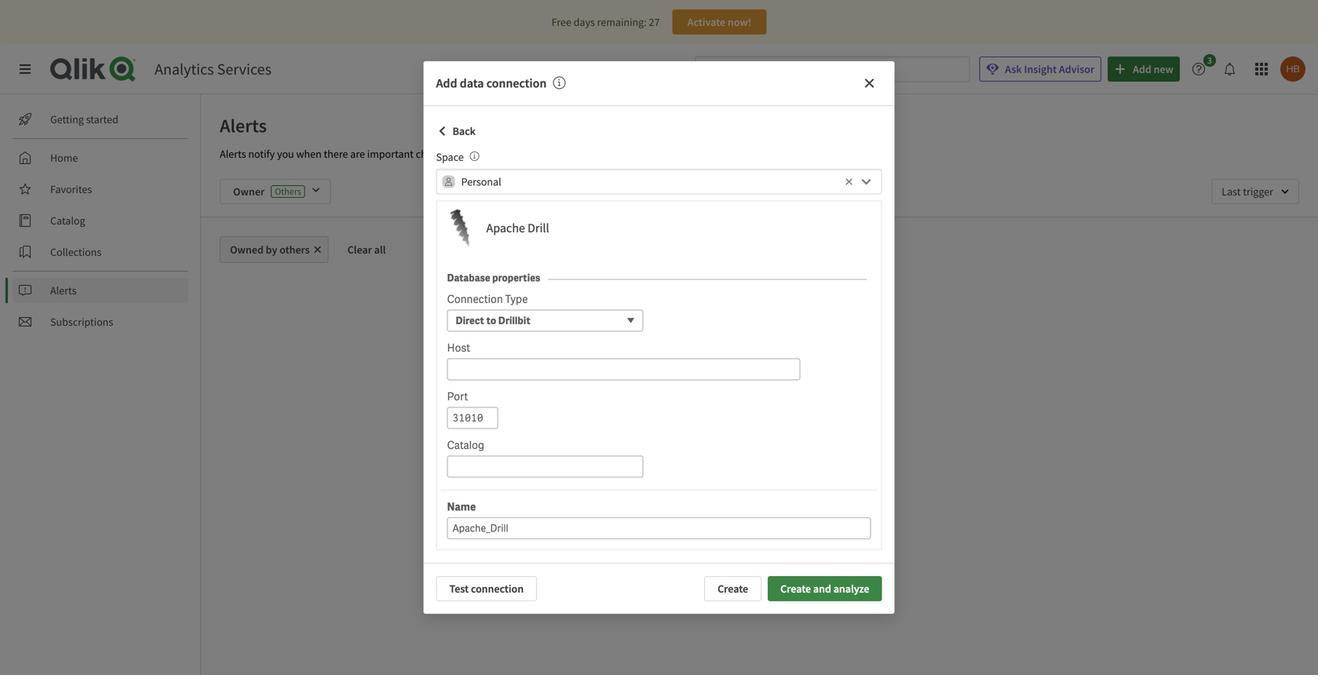 Task type: describe. For each thing, give the bounding box(es) containing it.
add data connection dialog
[[424, 61, 895, 614]]

add
[[436, 75, 457, 91]]

ask
[[1005, 62, 1022, 76]]

services
[[217, 59, 272, 79]]

favorites link
[[13, 177, 188, 202]]

owned by others button
[[220, 236, 329, 263]]

owned by others
[[230, 243, 310, 257]]

days
[[574, 15, 595, 29]]

home link
[[13, 145, 188, 170]]

notify
[[248, 147, 275, 161]]

space
[[436, 150, 464, 164]]

insight
[[1024, 62, 1057, 76]]

clear all
[[348, 243, 386, 257]]

filters region
[[201, 166, 1319, 217]]

collections link
[[13, 240, 188, 265]]

favorites
[[50, 182, 92, 196]]

activate
[[688, 15, 726, 29]]

0 vertical spatial alerts
[[220, 114, 267, 137]]

started
[[86, 112, 118, 126]]

data
[[460, 75, 484, 91]]

remaining:
[[597, 15, 647, 29]]

0 vertical spatial connection
[[487, 75, 547, 91]]

changes
[[416, 147, 454, 161]]

1 vertical spatial alerts
[[220, 147, 246, 161]]

27
[[649, 15, 660, 29]]

getting started
[[50, 112, 118, 126]]

analytics services element
[[155, 59, 272, 79]]

home
[[50, 151, 78, 165]]

by
[[266, 243, 277, 257]]

test
[[450, 582, 469, 596]]

ask insight advisor
[[1005, 62, 1095, 76]]

connection inside test connection button
[[471, 582, 524, 596]]

create for create
[[718, 582, 748, 596]]

collections
[[50, 245, 101, 259]]

test connection
[[450, 582, 524, 596]]

you
[[277, 147, 294, 161]]

apache drill image
[[441, 209, 479, 247]]

subscriptions
[[50, 315, 113, 329]]

are
[[350, 147, 365, 161]]

choose the space to which you would like to add this connection. a space allows you to share and control access to items. tooltip
[[464, 150, 480, 164]]

alerts notify you when there are important changes in your data.
[[220, 147, 513, 161]]

and
[[813, 582, 832, 596]]



Task type: locate. For each thing, give the bounding box(es) containing it.
there
[[324, 147, 348, 161]]

getting
[[50, 112, 84, 126]]

activate now! link
[[673, 9, 767, 35]]

connection right data
[[487, 75, 547, 91]]

subscriptions link
[[13, 309, 188, 335]]

1 vertical spatial connection
[[471, 582, 524, 596]]

create
[[718, 582, 748, 596], [781, 582, 811, 596]]

1 horizontal spatial create
[[781, 582, 811, 596]]

close sidebar menu image
[[19, 63, 31, 75]]

now!
[[728, 15, 752, 29]]

in
[[456, 147, 465, 161]]

create and analyze button
[[768, 576, 882, 602]]

0 horizontal spatial create
[[718, 582, 748, 596]]

analytics services
[[155, 59, 272, 79]]

alerts up notify
[[220, 114, 267, 137]]

getting started link
[[13, 107, 188, 132]]

choose the space to which you would like to add this connection. a space allows you to share and control access to items. image
[[470, 152, 480, 161]]

analyze
[[834, 582, 870, 596]]

catalog link
[[13, 208, 188, 233]]

add data connection
[[436, 75, 547, 91]]

create and analyze
[[781, 582, 870, 596]]

alerts up subscriptions
[[50, 283, 77, 298]]

apache drill
[[486, 220, 549, 236]]

2 vertical spatial alerts
[[50, 283, 77, 298]]

create for create and analyze
[[781, 582, 811, 596]]

activate now!
[[688, 15, 752, 29]]

create button
[[704, 576, 762, 602]]

alerts left notify
[[220, 147, 246, 161]]

data.
[[490, 147, 513, 161]]

alerts
[[220, 114, 267, 137], [220, 147, 246, 161], [50, 283, 77, 298]]

connection
[[487, 75, 547, 91], [471, 582, 524, 596]]

test connection button
[[436, 576, 537, 602]]

back
[[453, 124, 476, 138]]

owned
[[230, 243, 264, 257]]

alerts link
[[13, 278, 188, 303]]

navigation pane element
[[0, 101, 200, 341]]

1 create from the left
[[718, 582, 748, 596]]

all
[[374, 243, 386, 257]]

catalog
[[50, 214, 85, 228]]

connection right test
[[471, 582, 524, 596]]

advisor
[[1059, 62, 1095, 76]]

Search text field
[[720, 56, 970, 82]]

free
[[552, 15, 572, 29]]

alerts inside navigation pane element
[[50, 283, 77, 298]]

drill
[[528, 220, 549, 236]]

others
[[280, 243, 310, 257]]

free days remaining: 27
[[552, 15, 660, 29]]

ask insight advisor button
[[979, 57, 1102, 82]]

analytics
[[155, 59, 214, 79]]

apache
[[486, 220, 525, 236]]

important
[[367, 147, 414, 161]]

clear
[[348, 243, 372, 257]]

back button
[[436, 119, 476, 144]]

Space text field
[[461, 169, 841, 194]]

clear all button
[[335, 236, 398, 263]]

when
[[296, 147, 322, 161]]

2 create from the left
[[781, 582, 811, 596]]

your
[[467, 147, 488, 161]]

last trigger image
[[1212, 179, 1300, 204]]



Task type: vqa. For each thing, say whether or not it's contained in the screenshot.
No
no



